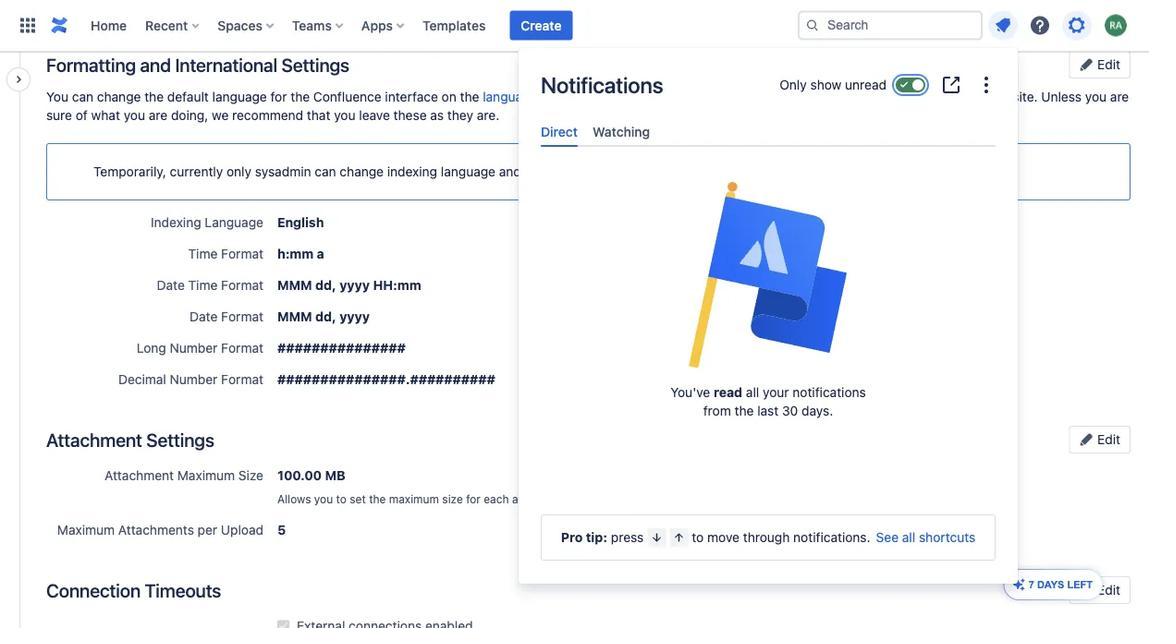 Task type: vqa. For each thing, say whether or not it's contained in the screenshot.
the 'items'
no



Task type: describe. For each thing, give the bounding box(es) containing it.
notification icon image
[[992, 14, 1014, 37]]

reindex
[[525, 164, 569, 179]]

pro tip: press
[[561, 530, 644, 546]]

atlassian
[[714, 164, 767, 179]]

are.
[[477, 108, 500, 123]]

only show unread
[[780, 77, 887, 92]]

open notifications in a new tab image
[[940, 74, 962, 96]]

confluence image
[[48, 14, 70, 37]]

you can change the default language for the confluence interface on the language configuration page
[[46, 89, 653, 104]]

recommend
[[232, 108, 303, 123]]

these
[[657, 89, 694, 104]]

you right the if
[[833, 164, 855, 179]]

through
[[743, 530, 790, 546]]

we
[[212, 108, 229, 123]]

the left time
[[798, 89, 817, 104]]

to inside notifications dialog
[[692, 530, 704, 546]]

see all shortcuts
[[876, 530, 976, 546]]

create
[[521, 18, 562, 33]]

only
[[780, 77, 807, 92]]

only
[[227, 164, 252, 179]]

decimal number format
[[118, 372, 264, 387]]

interface
[[385, 89, 438, 104]]

language up we
[[212, 89, 267, 104]]

notifications
[[541, 72, 663, 98]]

0 vertical spatial all
[[572, 164, 585, 179]]

indexing
[[151, 215, 201, 230]]

30
[[782, 404, 798, 419]]

that
[[307, 108, 330, 123]]

documents.
[[589, 164, 659, 179]]

your
[[763, 385, 789, 401]]

0 horizontal spatial for
[[271, 89, 287, 104]]

1 horizontal spatial and
[[499, 164, 521, 179]]

all your notifications from the last 30 days.
[[703, 385, 866, 419]]

they
[[447, 108, 473, 123]]

attachment settings
[[46, 429, 214, 451]]

1 vertical spatial change
[[340, 164, 384, 179]]

see all shortcuts button
[[876, 529, 976, 547]]

pro
[[561, 530, 583, 546]]

notifications.
[[793, 530, 871, 546]]

set
[[350, 493, 366, 506]]

indexing
[[387, 164, 437, 179]]

all inside all your notifications from the last 30 days.
[[746, 385, 759, 401]]

mmm for mmm dd, yyyy hh:mm
[[277, 278, 312, 293]]

indexing language
[[151, 215, 264, 230]]

7 days left
[[1029, 579, 1093, 591]]

size
[[442, 493, 463, 506]]

date format
[[190, 309, 264, 325]]

1 horizontal spatial settings
[[282, 54, 349, 75]]

see
[[876, 530, 899, 546]]

move
[[707, 530, 740, 546]]

0 horizontal spatial maximum
[[57, 523, 115, 538]]

format for date time format
[[221, 278, 264, 293]]

you've
[[671, 385, 710, 401]]

what
[[91, 108, 120, 123]]

last
[[757, 404, 779, 419]]

sure
[[46, 108, 72, 123]]

2 time from the top
[[188, 278, 218, 293]]

attachment for attachment settings
[[46, 429, 142, 451]]

attachments
[[118, 523, 194, 538]]

temporarily, currently only sysadmin can change indexing language and reindex all documents. contact atlassian support if you need help.
[[93, 164, 921, 179]]

date
[[876, 89, 902, 104]]

unless
[[1041, 89, 1082, 104]]

page
[[624, 89, 653, 104]]

formatting
[[906, 89, 968, 104]]

arrow down image
[[649, 531, 664, 546]]

expand sidebar image
[[0, 61, 41, 98]]

apps
[[361, 18, 393, 33]]

edit for attachment settings
[[1094, 432, 1121, 448]]

h:mm
[[277, 246, 314, 262]]

international
[[175, 54, 277, 75]]

you
[[46, 89, 68, 104]]

doing,
[[171, 108, 208, 123]]

default
[[167, 89, 209, 104]]

need
[[858, 164, 888, 179]]

attachment for attachment maximum size
[[105, 468, 174, 484]]

confluence
[[313, 89, 382, 104]]

h:mm a
[[277, 246, 324, 262]]

5
[[277, 523, 286, 538]]

mmm for mmm dd, yyyy
[[277, 309, 312, 325]]

shortcuts
[[919, 530, 976, 546]]

relate
[[745, 89, 779, 104]]

size
[[238, 468, 264, 484]]

search image
[[805, 18, 820, 33]]

the up they
[[460, 89, 479, 104]]

for inside 100.00 mb allows you to set the maximum size for each attachment uploaded to the site.
[[466, 493, 481, 506]]

the up that on the top
[[291, 89, 310, 104]]

tab list inside notifications dialog
[[533, 116, 1003, 147]]

upload
[[221, 523, 264, 538]]

teams button
[[287, 11, 350, 40]]

yyyy for mmm dd, yyyy hh:mm
[[340, 278, 370, 293]]

maximum attachments per upload
[[57, 523, 264, 538]]

the up arrow down image
[[640, 493, 657, 506]]

format for long number format
[[221, 341, 264, 356]]

notifications
[[793, 385, 866, 401]]

home link
[[85, 11, 132, 40]]

decimal
[[118, 372, 166, 387]]

attachment
[[512, 493, 572, 506]]

left
[[1067, 579, 1093, 591]]

confluence image
[[48, 14, 70, 37]]

you right unless
[[1085, 89, 1107, 104]]

long
[[137, 341, 166, 356]]

date time format
[[157, 278, 264, 293]]

edit link for formatting and international settings
[[1069, 51, 1131, 79]]

time format
[[188, 246, 264, 262]]

recent button
[[140, 11, 206, 40]]

days.
[[802, 404, 833, 419]]

templates
[[423, 18, 486, 33]]

help icon image
[[1029, 14, 1051, 37]]

sysadmin
[[255, 164, 311, 179]]

the inside all your notifications from the last 30 days.
[[735, 404, 754, 419]]

3 format from the top
[[221, 309, 264, 325]]

these options relate to the time and date formatting on the site. unless you are sure of what you are doing, we recommend that you leave these as they are.
[[46, 89, 1129, 123]]

0 vertical spatial are
[[1110, 89, 1129, 104]]

100.00 mb allows you to set the maximum size for each attachment uploaded to the site.
[[277, 468, 682, 506]]

1 time from the top
[[188, 246, 218, 262]]



Task type: locate. For each thing, give the bounding box(es) containing it.
1 vertical spatial dd,
[[315, 309, 336, 325]]

1 vertical spatial edit
[[1094, 432, 1121, 448]]

0 horizontal spatial settings
[[146, 429, 214, 451]]

small image
[[1079, 57, 1094, 72], [1079, 432, 1094, 447], [1079, 583, 1094, 598]]

1 horizontal spatial maximum
[[177, 468, 235, 484]]

format down language
[[221, 246, 264, 262]]

language configuration page link
[[483, 89, 653, 104]]

1 number from the top
[[170, 341, 218, 356]]

2 mmm from the top
[[277, 309, 312, 325]]

time
[[188, 246, 218, 262], [188, 278, 218, 293]]

are
[[1110, 89, 1129, 104], [149, 108, 168, 123]]

0 vertical spatial settings
[[282, 54, 349, 75]]

mmm up '###############' on the bottom left of page
[[277, 309, 312, 325]]

1 vertical spatial are
[[149, 108, 168, 123]]

number for long
[[170, 341, 218, 356]]

format down the 'date format'
[[221, 341, 264, 356]]

1 mmm from the top
[[277, 278, 312, 293]]

0 vertical spatial attachment
[[46, 429, 142, 451]]

1 vertical spatial can
[[315, 164, 336, 179]]

0 horizontal spatial and
[[140, 54, 171, 75]]

2 vertical spatial and
[[499, 164, 521, 179]]

you down confluence
[[334, 108, 356, 123]]

1 edit link from the top
[[1069, 51, 1131, 79]]

attachment
[[46, 429, 142, 451], [105, 468, 174, 484]]

you right what
[[124, 108, 145, 123]]

site. up the arrow up icon
[[660, 493, 682, 506]]

2 edit from the top
[[1094, 432, 1121, 448]]

2 number from the top
[[170, 372, 218, 387]]

7 days left button
[[1005, 570, 1102, 600]]

maximum left "size"
[[177, 468, 235, 484]]

edit link for connection timeouts
[[1069, 577, 1131, 605]]

2 horizontal spatial and
[[850, 89, 872, 104]]

1 vertical spatial site.
[[660, 493, 682, 506]]

1 edit from the top
[[1094, 57, 1121, 72]]

yyyy left hh:mm
[[340, 278, 370, 293]]

temporarily,
[[93, 164, 166, 179]]

to right uploaded
[[627, 493, 637, 506]]

these
[[394, 108, 427, 123]]

2 format from the top
[[221, 278, 264, 293]]

and right time
[[850, 89, 872, 104]]

from
[[703, 404, 731, 419]]

language
[[205, 215, 264, 230]]

time down time format
[[188, 278, 218, 293]]

change up what
[[97, 89, 141, 104]]

all left "your" at the right
[[746, 385, 759, 401]]

the right open notifications in a new tab image
[[990, 89, 1009, 104]]

0 vertical spatial date
[[157, 278, 185, 293]]

1 vertical spatial yyyy
[[340, 309, 370, 325]]

1 vertical spatial time
[[188, 278, 218, 293]]

2 yyyy from the top
[[340, 309, 370, 325]]

maximum up connection
[[57, 523, 115, 538]]

show
[[810, 77, 842, 92]]

site. left unless
[[1013, 89, 1038, 104]]

edit
[[1094, 57, 1121, 72], [1094, 432, 1121, 448], [1094, 583, 1121, 598]]

to left set
[[336, 493, 347, 506]]

format down "date time format"
[[221, 309, 264, 325]]

if
[[822, 164, 830, 179]]

number
[[170, 341, 218, 356], [170, 372, 218, 387]]

on inside these options relate to the time and date formatting on the site. unless you are sure of what you are doing, we recommend that you leave these as they are.
[[972, 89, 986, 104]]

1 on from the left
[[442, 89, 457, 104]]

settings
[[282, 54, 349, 75], [146, 429, 214, 451]]

maximum
[[389, 493, 439, 506]]

attachment down decimal
[[46, 429, 142, 451]]

create link
[[510, 11, 573, 40]]

hh:mm
[[373, 278, 421, 293]]

to right the arrow up icon
[[692, 530, 704, 546]]

the
[[144, 89, 164, 104], [291, 89, 310, 104], [460, 89, 479, 104], [798, 89, 817, 104], [990, 89, 1009, 104], [735, 404, 754, 419], [369, 493, 386, 506], [640, 493, 657, 506]]

settings down 'teams' popup button
[[282, 54, 349, 75]]

Search field
[[798, 11, 983, 40]]

100.00
[[277, 468, 322, 484]]

language right indexing
[[441, 164, 496, 179]]

connection
[[46, 580, 141, 601]]

press
[[611, 530, 644, 546]]

2 horizontal spatial all
[[902, 530, 916, 546]]

date
[[157, 278, 185, 293], [190, 309, 218, 325]]

mmm down h:mm
[[277, 278, 312, 293]]

1 horizontal spatial date
[[190, 309, 218, 325]]

small image for attachment settings
[[1079, 432, 1094, 447]]

1 small image from the top
[[1079, 57, 1094, 72]]

for up recommend
[[271, 89, 287, 104]]

###############.##########
[[277, 372, 496, 387]]

tip:
[[586, 530, 607, 546]]

2 on from the left
[[972, 89, 986, 104]]

0 vertical spatial edit link
[[1069, 51, 1131, 79]]

0 vertical spatial small image
[[1079, 57, 1094, 72]]

your profile and preferences image
[[1105, 14, 1127, 37]]

premium icon image
[[1012, 578, 1027, 593]]

you've read
[[671, 385, 743, 401]]

1 vertical spatial for
[[466, 493, 481, 506]]

0 horizontal spatial all
[[572, 164, 585, 179]]

settings up attachment maximum size
[[146, 429, 214, 451]]

long number format
[[137, 341, 264, 356]]

all right reindex
[[572, 164, 585, 179]]

dd, for mmm dd, yyyy hh:mm
[[315, 278, 336, 293]]

currently
[[170, 164, 223, 179]]

home
[[91, 18, 127, 33]]

7
[[1029, 579, 1034, 591]]

dd, up mmm dd, yyyy
[[315, 278, 336, 293]]

2 vertical spatial small image
[[1079, 583, 1094, 598]]

and down "recent"
[[140, 54, 171, 75]]

mb
[[325, 468, 345, 484]]

1 vertical spatial attachment
[[105, 468, 174, 484]]

0 horizontal spatial site.
[[660, 493, 682, 506]]

0 horizontal spatial date
[[157, 278, 185, 293]]

number down long number format at the left bottom
[[170, 372, 218, 387]]

date for date format
[[190, 309, 218, 325]]

0 vertical spatial can
[[72, 89, 93, 104]]

all
[[572, 164, 585, 179], [746, 385, 759, 401], [902, 530, 916, 546]]

0 horizontal spatial on
[[442, 89, 457, 104]]

yyyy
[[340, 278, 370, 293], [340, 309, 370, 325]]

apps button
[[356, 11, 411, 40]]

settings icon image
[[1066, 14, 1088, 37]]

1 horizontal spatial on
[[972, 89, 986, 104]]

edit link
[[1069, 51, 1131, 79], [1069, 426, 1131, 454], [1069, 577, 1131, 605]]

date down indexing
[[157, 278, 185, 293]]

format down long number format at the left bottom
[[221, 372, 264, 387]]

tab list
[[533, 116, 1003, 147]]

3 edit from the top
[[1094, 583, 1121, 598]]

you inside 100.00 mb allows you to set the maximum size for each attachment uploaded to the site.
[[314, 493, 333, 506]]

0 horizontal spatial are
[[149, 108, 168, 123]]

0 horizontal spatial can
[[72, 89, 93, 104]]

teams
[[292, 18, 332, 33]]

you
[[1085, 89, 1107, 104], [124, 108, 145, 123], [334, 108, 356, 123], [833, 164, 855, 179], [314, 493, 333, 506]]

formatting and international settings
[[46, 54, 349, 75]]

1 vertical spatial settings
[[146, 429, 214, 451]]

2 small image from the top
[[1079, 432, 1094, 447]]

and left reindex
[[499, 164, 521, 179]]

1 format from the top
[[221, 246, 264, 262]]

2 vertical spatial edit link
[[1069, 577, 1131, 605]]

4 format from the top
[[221, 341, 264, 356]]

can right sysadmin
[[315, 164, 336, 179]]

0 horizontal spatial change
[[97, 89, 141, 104]]

mmm dd, yyyy
[[277, 309, 370, 325]]

1 horizontal spatial for
[[466, 493, 481, 506]]

banner
[[0, 0, 1149, 52]]

all right see
[[902, 530, 916, 546]]

date for date time format
[[157, 278, 185, 293]]

1 horizontal spatial can
[[315, 164, 336, 179]]

can up of
[[72, 89, 93, 104]]

0 vertical spatial maximum
[[177, 468, 235, 484]]

0 vertical spatial for
[[271, 89, 287, 104]]

0 vertical spatial change
[[97, 89, 141, 104]]

format up the 'date format'
[[221, 278, 264, 293]]

timeouts
[[145, 580, 221, 601]]

2 dd, from the top
[[315, 309, 336, 325]]

and inside these options relate to the time and date formatting on the site. unless you are sure of what you are doing, we recommend that you leave these as they are.
[[850, 89, 872, 104]]

tab list containing direct
[[533, 116, 1003, 147]]

1 horizontal spatial change
[[340, 164, 384, 179]]

1 dd, from the top
[[315, 278, 336, 293]]

banner containing home
[[0, 0, 1149, 52]]

1 vertical spatial edit link
[[1069, 426, 1131, 454]]

1 vertical spatial and
[[850, 89, 872, 104]]

small image for connection timeouts
[[1079, 583, 1094, 598]]

support
[[771, 164, 819, 179]]

to right relate
[[782, 89, 794, 104]]

date up long number format at the left bottom
[[190, 309, 218, 325]]

notifications dialog
[[519, 48, 1018, 584]]

mmm dd, yyyy hh:mm
[[277, 278, 421, 293]]

0 vertical spatial yyyy
[[340, 278, 370, 293]]

more image
[[975, 74, 998, 96]]

2 vertical spatial edit
[[1094, 583, 1121, 598]]

dd, up '###############' on the bottom left of page
[[315, 309, 336, 325]]

and
[[140, 54, 171, 75], [850, 89, 872, 104], [499, 164, 521, 179]]

3 small image from the top
[[1079, 583, 1094, 598]]

change
[[97, 89, 141, 104], [340, 164, 384, 179]]

1 vertical spatial maximum
[[57, 523, 115, 538]]

english
[[277, 215, 324, 230]]

2 vertical spatial all
[[902, 530, 916, 546]]

None checkbox
[[277, 621, 289, 629]]

to inside these options relate to the time and date formatting on the site. unless you are sure of what you are doing, we recommend that you leave these as they are.
[[782, 89, 794, 104]]

on right open notifications in a new tab image
[[972, 89, 986, 104]]

edit for connection timeouts
[[1094, 583, 1121, 598]]

1 horizontal spatial are
[[1110, 89, 1129, 104]]

0 vertical spatial mmm
[[277, 278, 312, 293]]

edit for formatting and international settings
[[1094, 57, 1121, 72]]

on
[[442, 89, 457, 104], [972, 89, 986, 104]]

you down mb
[[314, 493, 333, 506]]

0 vertical spatial dd,
[[315, 278, 336, 293]]

per
[[198, 523, 217, 538]]

attachment maximum size
[[105, 468, 264, 484]]

language up are.
[[483, 89, 538, 104]]

5 format from the top
[[221, 372, 264, 387]]

are left doing,
[[149, 108, 168, 123]]

direct
[[541, 124, 578, 139]]

dd, for mmm dd, yyyy
[[315, 309, 336, 325]]

1 vertical spatial number
[[170, 372, 218, 387]]

0 vertical spatial site.
[[1013, 89, 1038, 104]]

time down indexing language
[[188, 246, 218, 262]]

dd,
[[315, 278, 336, 293], [315, 309, 336, 325]]

for right size
[[466, 493, 481, 506]]

edit link for attachment settings
[[1069, 426, 1131, 454]]

number up decimal number format
[[170, 341, 218, 356]]

1 horizontal spatial all
[[746, 385, 759, 401]]

1 horizontal spatial site.
[[1013, 89, 1038, 104]]

0 vertical spatial edit
[[1094, 57, 1121, 72]]

read
[[714, 385, 743, 401]]

1 vertical spatial small image
[[1079, 432, 1094, 447]]

a
[[317, 246, 324, 262]]

site. inside these options relate to the time and date formatting on the site. unless you are sure of what you are doing, we recommend that you leave these as they are.
[[1013, 89, 1038, 104]]

yyyy for mmm dd, yyyy
[[340, 309, 370, 325]]

1 vertical spatial all
[[746, 385, 759, 401]]

number for decimal
[[170, 372, 218, 387]]

change left indexing
[[340, 164, 384, 179]]

help.
[[892, 164, 921, 179]]

spaces button
[[212, 11, 281, 40]]

the left "default"
[[144, 89, 164, 104]]

uploaded
[[575, 493, 623, 506]]

2 edit link from the top
[[1069, 426, 1131, 454]]

the right set
[[369, 493, 386, 506]]

the left last
[[735, 404, 754, 419]]

are right unless
[[1110, 89, 1129, 104]]

options
[[697, 89, 742, 104]]

1 vertical spatial date
[[190, 309, 218, 325]]

appswitcher icon image
[[17, 14, 39, 37]]

small image for formatting and international settings
[[1079, 57, 1094, 72]]

3 edit link from the top
[[1069, 577, 1131, 605]]

spaces
[[218, 18, 262, 33]]

1 yyyy from the top
[[340, 278, 370, 293]]

0 vertical spatial number
[[170, 341, 218, 356]]

arrow up image
[[672, 531, 686, 546]]

site. inside 100.00 mb allows you to set the maximum size for each attachment uploaded to the site.
[[660, 493, 682, 506]]

language
[[212, 89, 267, 104], [483, 89, 538, 104], [441, 164, 496, 179]]

formatting
[[46, 54, 136, 75]]

for
[[271, 89, 287, 104], [466, 493, 481, 506]]

on up they
[[442, 89, 457, 104]]

format for decimal number format
[[221, 372, 264, 387]]

recent
[[145, 18, 188, 33]]

1 vertical spatial mmm
[[277, 309, 312, 325]]

attachment down the attachment settings on the left of page
[[105, 468, 174, 484]]

###############
[[277, 341, 406, 356]]

yyyy down mmm dd, yyyy hh:mm at the top left
[[340, 309, 370, 325]]

0 vertical spatial time
[[188, 246, 218, 262]]

direct tab panel
[[533, 147, 1003, 164]]

all inside 'button'
[[902, 530, 916, 546]]

global element
[[11, 0, 794, 51]]

templates link
[[417, 11, 491, 40]]

connection timeouts
[[46, 580, 221, 601]]

0 vertical spatial and
[[140, 54, 171, 75]]

to
[[782, 89, 794, 104], [336, 493, 347, 506], [627, 493, 637, 506], [692, 530, 704, 546]]



